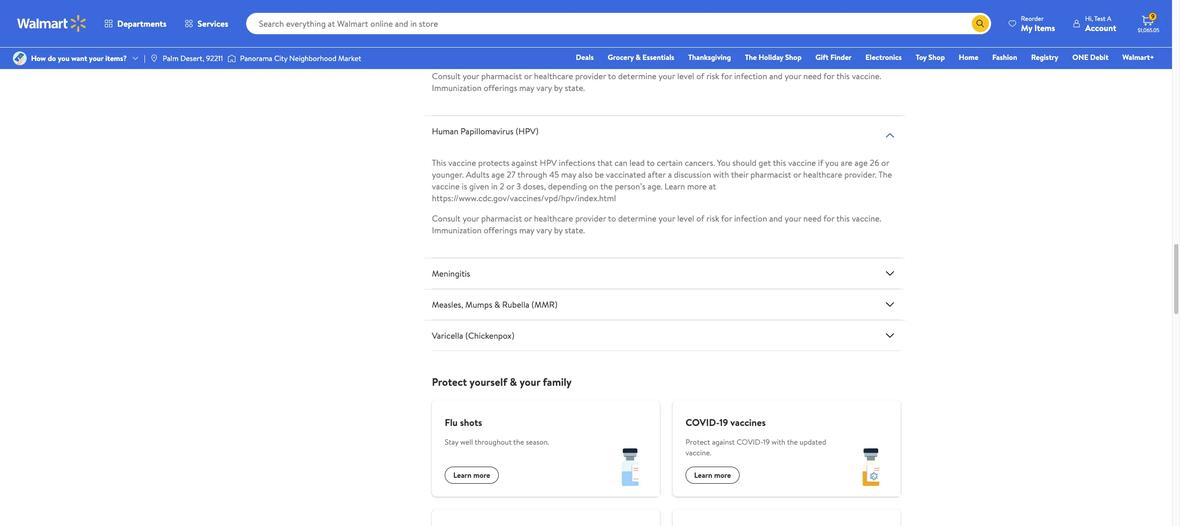 Task type: describe. For each thing, give the bounding box(es) containing it.
adults
[[466, 169, 490, 180]]

learn inside this vaccine protects against hpv infections that can lead to certain cancers. you should get this vaccine if you are age 26 or younger. adults age 27 through 45 may also be vaccinated after a discussion with their pharmacist or healthcare provider. the vaccine is given in 2 or 3 doses, depending on the person's age. learn more at https://www.cdc.gov/vaccines/vpd/hpv/index.html
[[665, 180, 685, 192]]

human papillomavirus (hpv) image
[[884, 129, 897, 142]]

1 immunization from the top
[[432, 82, 482, 94]]

flu shots. stay well throughout the season. learn more. image
[[601, 438, 660, 497]]

this inside this vaccine protects against hpv infections that can lead to certain cancers. you should get this vaccine if you are age 26 or younger. adults age 27 through 45 may also be vaccinated after a discussion with their pharmacist or healthcare provider. the vaccine is given in 2 or 3 doses, depending on the person's age. learn more at https://www.cdc.gov/vaccines/vpd/hpv/index.html
[[773, 157, 786, 169]]

are inside this vaccine protects against hpv infections that can lead to certain cancers. you should get this vaccine if you are age 26 or younger. adults age 27 through 45 may also be vaccinated after a discussion with their pharmacist or healthcare provider. the vaccine is given in 2 or 3 doses, depending on the person's age. learn more at https://www.cdc.gov/vaccines/vpd/hpv/index.html
[[841, 157, 853, 169]]

protect against covid-19 with the updated vaccine.
[[686, 437, 826, 458]]

1 vary from the top
[[537, 82, 552, 94]]

holiday
[[759, 52, 784, 63]]

a/b
[[772, 50, 787, 62]]

that
[[597, 157, 613, 169]]

learn more button for shots
[[445, 467, 499, 484]]

age.
[[648, 180, 663, 192]]

with inside protect against covid-19 with the updated vaccine.
[[772, 437, 786, 448]]

services button
[[176, 11, 237, 36]]

home
[[959, 52, 979, 63]]

thanksgiving link
[[684, 51, 736, 63]]

0 vertical spatial to
[[608, 70, 616, 82]]

thanksgiving
[[688, 52, 731, 63]]

healthcare inside this vaccine protects against hpv infections that can lead to certain cancers. you should get this vaccine if you are age 26 or younger. adults age 27 through 45 may also be vaccinated after a discussion with their pharmacist or healthcare provider. the vaccine is given in 2 or 3 doses, depending on the person's age. learn more at https://www.cdc.gov/vaccines/vpd/hpv/index.html
[[803, 169, 843, 180]]

1 need from the top
[[804, 70, 822, 82]]

vaccine left if
[[788, 157, 816, 169]]

$1,065.05
[[1138, 26, 1160, 34]]

(hpv)
[[516, 125, 539, 137]]

this right 'versions'
[[497, 50, 511, 62]]

flu shots
[[445, 416, 482, 429]]

their
[[731, 169, 749, 180]]

this
[[432, 157, 446, 169]]

2 vary from the top
[[537, 224, 552, 236]]

gift finder
[[816, 52, 852, 63]]

items?
[[105, 53, 127, 64]]

certain
[[657, 157, 683, 169]]

1 vertical spatial of
[[697, 70, 705, 82]]

2 risk from the top
[[707, 213, 719, 224]]

protect for protect yourself & your family
[[432, 375, 467, 389]]

2 by from the top
[[554, 224, 563, 236]]

2 vertical spatial may
[[519, 224, 535, 236]]

1 shop from the left
[[785, 52, 802, 63]]

combination.
[[789, 50, 836, 62]]

should
[[733, 157, 757, 169]]

grocery & essentials
[[608, 52, 675, 63]]

only
[[698, 50, 713, 62]]

get
[[759, 157, 771, 169]]

the inside protect against covid-19 with the updated vaccine.
[[787, 437, 798, 448]]

toy shop link
[[911, 51, 950, 63]]

0 vertical spatial and
[[715, 50, 729, 62]]

1 hepatitis from the left
[[592, 50, 625, 62]]

2 vertical spatial of
[[697, 213, 705, 224]]

well
[[460, 437, 473, 448]]

doses,
[[523, 180, 546, 192]]

test
[[1095, 14, 1106, 23]]

measles,
[[432, 299, 463, 311]]

more for flu shots
[[473, 470, 490, 481]]

throughout
[[475, 437, 512, 448]]

is
[[462, 180, 467, 192]]

2 hepatitis from the left
[[655, 50, 688, 62]]

at
[[709, 180, 716, 192]]

measles, mumps & rubella (mmr)
[[432, 299, 558, 311]]

depending
[[548, 180, 587, 192]]

0 vertical spatial vaccine.
[[852, 70, 882, 82]]

updated
[[800, 437, 826, 448]]

Search search field
[[246, 13, 991, 34]]

1 state. from the top
[[565, 82, 585, 94]]

0 horizontal spatial 19
[[720, 416, 728, 429]]

person's
[[615, 180, 646, 192]]

2 horizontal spatial &
[[636, 52, 641, 63]]

2 provider from the top
[[575, 213, 606, 224]]

 image for panorama
[[227, 53, 236, 64]]

vaccine left the is
[[432, 180, 460, 192]]

services
[[198, 18, 228, 29]]

the holiday shop link
[[740, 51, 807, 63]]

1 vertical spatial and
[[770, 70, 783, 82]]

vaccinated
[[606, 169, 646, 180]]

2 level from the top
[[677, 213, 695, 224]]

learn more for 19
[[694, 470, 731, 481]]

measles, mumps & rubella (mmr) image
[[884, 298, 897, 311]]

toy shop
[[916, 52, 945, 63]]

3 hepatitis from the left
[[737, 50, 770, 62]]

 image for palm
[[150, 54, 158, 63]]

one debit link
[[1068, 51, 1114, 63]]

more for covid-19 vaccines
[[714, 470, 731, 481]]

my
[[1021, 22, 1033, 33]]

vaccines
[[731, 416, 766, 429]]

on
[[589, 180, 599, 192]]

2 infection from the top
[[734, 213, 767, 224]]

electronics link
[[861, 51, 907, 63]]

1 offerings from the top
[[484, 82, 517, 94]]

deals link
[[571, 51, 599, 63]]

pharmacist inside this vaccine protects against hpv infections that can lead to certain cancers. you should get this vaccine if you are age 26 or younger. adults age 27 through 45 may also be vaccinated after a discussion with their pharmacist or healthcare provider. the vaccine is given in 2 or 3 doses, depending on the person's age. learn more at https://www.cdc.gov/vaccines/vpd/hpv/index.html
[[751, 169, 791, 180]]

learn more button for 19
[[686, 467, 740, 484]]

younger.
[[432, 169, 464, 180]]

given
[[469, 180, 489, 192]]

0 vertical spatial may
[[519, 82, 535, 94]]

2 consult your pharmacist or healthcare provider to determine your level of risk for infection and your need for this vaccine. immunization offerings may vary by state. from the top
[[432, 213, 882, 236]]

registry
[[1031, 52, 1059, 63]]

search icon image
[[976, 19, 985, 28]]

(mmr)
[[532, 299, 558, 311]]

you
[[717, 157, 731, 169]]

1 horizontal spatial age
[[855, 157, 868, 169]]

2 state. from the top
[[565, 224, 585, 236]]

after
[[648, 169, 666, 180]]

in
[[491, 180, 498, 192]]

hi,
[[1085, 14, 1093, 23]]

to inside this vaccine protects against hpv infections that can lead to certain cancers. you should get this vaccine if you are age 26 or younger. adults age 27 through 45 may also be vaccinated after a discussion with their pharmacist or healthcare provider. the vaccine is given in 2 or 3 doses, depending on the person's age. learn more at https://www.cdc.gov/vaccines/vpd/hpv/index.html
[[647, 157, 655, 169]]

2 shop from the left
[[929, 52, 945, 63]]

city
[[274, 53, 288, 64]]

45
[[549, 169, 559, 180]]

1 provider from the top
[[575, 70, 606, 82]]

1 risk from the top
[[707, 70, 719, 82]]

stay well throughout the season.
[[445, 437, 549, 448]]

2 vertical spatial healthcare
[[534, 213, 573, 224]]

if
[[818, 157, 823, 169]]

home link
[[954, 51, 984, 63]]

1 consult from the top
[[432, 70, 461, 82]]

neighborhood
[[289, 53, 337, 64]]

19 inside protect against covid-19 with the updated vaccine.
[[763, 437, 770, 448]]

shots
[[460, 416, 482, 429]]

gift
[[816, 52, 829, 63]]

learn for flu shots
[[453, 470, 472, 481]]

more inside this vaccine protects against hpv infections that can lead to certain cancers. you should get this vaccine if you are age 26 or younger. adults age 27 through 45 may also be vaccinated after a discussion with their pharmacist or healthcare provider. the vaccine is given in 2 or 3 doses, depending on the person's age. learn more at https://www.cdc.gov/vaccines/vpd/hpv/index.html
[[687, 180, 707, 192]]

protect for protect against covid-19 with the updated vaccine.
[[686, 437, 710, 448]]

https://www.cdc.gov/vaccines/vpd/hpv/index.html
[[432, 192, 616, 204]]

1 vertical spatial a
[[628, 50, 633, 62]]

against inside this vaccine protects against hpv infections that can lead to certain cancers. you should get this vaccine if you are age 26 or younger. adults age 27 through 45 may also be vaccinated after a discussion with their pharmacist or healthcare provider. the vaccine is given in 2 or 3 doses, depending on the person's age. learn more at https://www.cdc.gov/vaccines/vpd/hpv/index.html
[[512, 157, 538, 169]]

covid-19 vaccines
[[686, 416, 766, 429]]

human papillomavirus (hpv)
[[432, 125, 539, 137]]

flu
[[445, 416, 458, 429]]

0 horizontal spatial the
[[513, 437, 524, 448]]

(chickenpox)
[[465, 330, 515, 342]]

vaccine left available:
[[513, 50, 540, 62]]

stay
[[445, 437, 459, 448]]

1 vertical spatial vaccine.
[[852, 213, 882, 224]]

departments
[[117, 18, 167, 29]]

0 horizontal spatial the
[[745, 52, 757, 63]]

finder
[[831, 52, 852, 63]]

fashion link
[[988, 51, 1022, 63]]

1 determine from the top
[[618, 70, 657, 82]]

how
[[31, 53, 46, 64]]



Task type: vqa. For each thing, say whether or not it's contained in the screenshot.
right a
yes



Task type: locate. For each thing, give the bounding box(es) containing it.
departments button
[[95, 11, 176, 36]]

0 horizontal spatial against
[[512, 157, 538, 169]]

may down https://www.cdc.gov/vaccines/vpd/hpv/index.html
[[519, 224, 535, 236]]

1 vertical spatial need
[[804, 213, 822, 224]]

one debit
[[1073, 52, 1109, 63]]

2 vertical spatial &
[[510, 375, 517, 389]]

27
[[507, 169, 516, 180]]

vaccine. down provider.
[[852, 213, 882, 224]]

healthcare left provider.
[[803, 169, 843, 180]]

1 horizontal spatial the
[[601, 180, 613, 192]]

varicella (chickenpox)
[[432, 330, 515, 342]]

0 vertical spatial vary
[[537, 82, 552, 94]]

how do you want your items?
[[31, 53, 127, 64]]

registry link
[[1027, 51, 1064, 63]]

1 vertical spatial determine
[[618, 213, 657, 224]]

learn more button down protect against covid-19 with the updated vaccine.
[[686, 467, 740, 484]]

1 horizontal spatial are
[[841, 157, 853, 169]]

one
[[1073, 52, 1089, 63]]

do
[[48, 53, 56, 64]]

0 vertical spatial provider
[[575, 70, 606, 82]]

of down discussion
[[697, 213, 705, 224]]

a
[[1107, 14, 1112, 23], [628, 50, 633, 62]]

of right 'versions'
[[487, 50, 495, 62]]

against down covid-19 vaccines
[[712, 437, 735, 448]]

1 vertical spatial consult
[[432, 213, 461, 224]]

1 consult your pharmacist or healthcare provider to determine your level of risk for infection and your need for this vaccine. immunization offerings may vary by state. from the top
[[432, 70, 882, 94]]

consult down younger.
[[432, 213, 461, 224]]

1 horizontal spatial  image
[[227, 53, 236, 64]]

a right test
[[1107, 14, 1112, 23]]

to down grocery
[[608, 70, 616, 82]]

the right provider.
[[879, 169, 892, 180]]

92211
[[206, 53, 223, 64]]

1 vertical spatial you
[[826, 157, 839, 169]]

0 horizontal spatial hepatitis
[[592, 50, 625, 62]]

1 vertical spatial by
[[554, 224, 563, 236]]

more down protect against covid-19 with the updated vaccine.
[[714, 470, 731, 481]]

healthcare down the "depending"
[[534, 213, 573, 224]]

cancers.
[[685, 157, 715, 169]]

0 horizontal spatial age
[[492, 169, 505, 180]]

2 vertical spatial vaccine.
[[686, 448, 712, 458]]

by down available:
[[554, 82, 563, 94]]

against inside protect against covid-19 with the updated vaccine.
[[712, 437, 735, 448]]

pharmacist down 'versions'
[[481, 70, 522, 82]]

1 vertical spatial vary
[[537, 224, 552, 236]]

2 vertical spatial to
[[608, 213, 616, 224]]

1 vertical spatial offerings
[[484, 224, 517, 236]]

1 vertical spatial may
[[561, 169, 576, 180]]

0 vertical spatial determine
[[618, 70, 657, 82]]

available:
[[556, 50, 590, 62]]

the left updated
[[787, 437, 798, 448]]

consult your pharmacist or healthcare provider to determine your level of risk for infection and your need for this vaccine. immunization offerings may vary by state. down essentials
[[432, 70, 882, 94]]

to right lead
[[647, 157, 655, 169]]

only,
[[635, 50, 653, 62]]

walmart image
[[17, 15, 87, 32]]

0 horizontal spatial you
[[58, 53, 70, 64]]

1 vertical spatial level
[[677, 213, 695, 224]]

26
[[870, 157, 879, 169]]

2 horizontal spatial more
[[714, 470, 731, 481]]

0 vertical spatial state.
[[565, 82, 585, 94]]

9
[[1151, 12, 1155, 21]]

0 vertical spatial of
[[487, 50, 495, 62]]

you right if
[[826, 157, 839, 169]]

a inside the hi, test a account
[[1107, 14, 1112, 23]]

0 vertical spatial covid-
[[686, 416, 720, 429]]

1 vertical spatial healthcare
[[803, 169, 843, 180]]

0 vertical spatial consult your pharmacist or healthcare provider to determine your level of risk for infection and your need for this vaccine. immunization offerings may vary by state.
[[432, 70, 882, 94]]

0 horizontal spatial a
[[668, 169, 672, 180]]

may right 45
[[561, 169, 576, 180]]

1 vertical spatial with
[[772, 437, 786, 448]]

1 horizontal spatial a
[[731, 50, 735, 62]]

to down person's
[[608, 213, 616, 224]]

you right do on the top left
[[58, 53, 70, 64]]

2 vertical spatial and
[[770, 213, 783, 224]]

covid- inside protect against covid-19 with the updated vaccine.
[[737, 437, 763, 448]]

hepatitis
[[592, 50, 625, 62], [655, 50, 688, 62], [737, 50, 770, 62]]

learn more for shots
[[453, 470, 490, 481]]

1 learn more button from the left
[[445, 467, 499, 484]]

with left the their
[[713, 169, 729, 180]]

grocery
[[608, 52, 634, 63]]

1 level from the top
[[677, 70, 695, 82]]

learn more button down well
[[445, 467, 499, 484]]

varicella (chickenpox) image
[[884, 329, 897, 342]]

rubella
[[502, 299, 530, 311]]

0 vertical spatial with
[[713, 169, 729, 180]]

pharmacist down https://www.cdc.gov/vaccines/vpd/hpv/index.html
[[481, 213, 522, 224]]

|
[[144, 53, 146, 64]]

offerings down https://www.cdc.gov/vaccines/vpd/hpv/index.html
[[484, 224, 517, 236]]

are left available:
[[543, 50, 554, 62]]

state. down the "depending"
[[565, 224, 585, 236]]

meningitis image
[[884, 267, 897, 280]]

1 horizontal spatial hepatitis
[[655, 50, 688, 62]]

versions
[[455, 50, 485, 62]]

 image
[[13, 51, 27, 65]]

against left "hpv"
[[512, 157, 538, 169]]

shop right holiday
[[785, 52, 802, 63]]

covid- down vaccines
[[737, 437, 763, 448]]

2 learn more button from the left
[[686, 467, 740, 484]]

discussion
[[674, 169, 711, 180]]

1 vertical spatial protect
[[686, 437, 710, 448]]

may inside this vaccine protects against hpv infections that can lead to certain cancers. you should get this vaccine if you are age 26 or younger. adults age 27 through 45 may also be vaccinated after a discussion with their pharmacist or healthcare provider. the vaccine is given in 2 or 3 doses, depending on the person's age. learn more at https://www.cdc.gov/vaccines/vpd/hpv/index.html
[[561, 169, 576, 180]]

walmart+
[[1123, 52, 1155, 63]]

0 vertical spatial you
[[58, 53, 70, 64]]

shop right toy
[[929, 52, 945, 63]]

0 vertical spatial a
[[1107, 14, 1112, 23]]

risk down at
[[707, 213, 719, 224]]

1 vertical spatial &
[[495, 299, 500, 311]]

panorama city neighborhood market
[[240, 53, 361, 64]]

through
[[518, 169, 547, 180]]

age left '26'
[[855, 157, 868, 169]]

market
[[338, 53, 361, 64]]

2 immunization from the top
[[432, 224, 482, 236]]

0 horizontal spatial learn more
[[453, 470, 490, 481]]

0 horizontal spatial &
[[495, 299, 500, 311]]

& right yourself
[[510, 375, 517, 389]]

1 horizontal spatial with
[[772, 437, 786, 448]]

you inside this vaccine protects against hpv infections that can lead to certain cancers. you should get this vaccine if you are age 26 or younger. adults age 27 through 45 may also be vaccinated after a discussion with their pharmacist or healthcare provider. the vaccine is given in 2 or 3 doses, depending on the person's age. learn more at https://www.cdc.gov/vaccines/vpd/hpv/index.html
[[826, 157, 839, 169]]

this right get
[[773, 157, 786, 169]]

this
[[497, 50, 511, 62], [837, 70, 850, 82], [773, 157, 786, 169], [837, 213, 850, 224]]

vaccine right this
[[448, 157, 476, 169]]

with
[[713, 169, 729, 180], [772, 437, 786, 448]]

1 by from the top
[[554, 82, 563, 94]]

panorama
[[240, 53, 272, 64]]

& right grocery
[[636, 52, 641, 63]]

infections
[[559, 157, 596, 169]]

season.
[[526, 437, 549, 448]]

family
[[543, 375, 572, 389]]

the
[[745, 52, 757, 63], [879, 169, 892, 180]]

for
[[721, 70, 732, 82], [824, 70, 835, 82], [721, 213, 732, 224], [824, 213, 835, 224]]

0 vertical spatial 19
[[720, 416, 728, 429]]

0 vertical spatial pharmacist
[[481, 70, 522, 82]]

covid-
[[686, 416, 720, 429], [737, 437, 763, 448]]

learn more down well
[[453, 470, 490, 481]]

risk down thanksgiving
[[707, 70, 719, 82]]

& for (mmr)
[[495, 299, 500, 311]]

with left updated
[[772, 437, 786, 448]]

vaccine. inside protect against covid-19 with the updated vaccine.
[[686, 448, 712, 458]]

vary up (hpv)
[[537, 82, 552, 94]]

0 vertical spatial risk
[[707, 70, 719, 82]]

reorder
[[1021, 14, 1044, 23]]

vaccine.
[[852, 70, 882, 82], [852, 213, 882, 224], [686, 448, 712, 458]]

 image right 92211
[[227, 53, 236, 64]]

0 horizontal spatial learn more button
[[445, 467, 499, 484]]

1 vertical spatial infection
[[734, 213, 767, 224]]

2 determine from the top
[[618, 213, 657, 224]]

to
[[608, 70, 616, 82], [647, 157, 655, 169], [608, 213, 616, 224]]

a left "only,"
[[628, 50, 633, 62]]

covid-nineteen vaccines. our pharmacies offer both pfizer & moderna. learn more. image
[[842, 438, 901, 497]]

0 vertical spatial immunization
[[432, 82, 482, 94]]

be
[[595, 169, 604, 180]]

1 horizontal spatial you
[[826, 157, 839, 169]]

1 learn more from the left
[[453, 470, 490, 481]]

also
[[578, 169, 593, 180]]

protect down covid-19 vaccines
[[686, 437, 710, 448]]

determine down person's
[[618, 213, 657, 224]]

protect inside protect against covid-19 with the updated vaccine.
[[686, 437, 710, 448]]

this down finder
[[837, 70, 850, 82]]

2 horizontal spatial the
[[787, 437, 798, 448]]

19 left vaccines
[[720, 416, 728, 429]]

1 vertical spatial 19
[[763, 437, 770, 448]]

a right only
[[731, 50, 735, 62]]

1 vertical spatial state.
[[565, 224, 585, 236]]

0 horizontal spatial with
[[713, 169, 729, 180]]

immunization down 'versions'
[[432, 82, 482, 94]]

protect yourself & your family
[[432, 375, 572, 389]]

1 vertical spatial are
[[841, 157, 853, 169]]

2 learn more from the left
[[694, 470, 731, 481]]

palm
[[163, 53, 179, 64]]

three versions of this vaccine are available: hepatitis a only, hepatitis b only and a hepatitis a/b combination.
[[432, 50, 836, 62]]

immunization up meningitis
[[432, 224, 482, 236]]

& right "mumps"
[[495, 299, 500, 311]]

b
[[690, 50, 696, 62]]

0 horizontal spatial  image
[[150, 54, 158, 63]]

1 horizontal spatial shop
[[929, 52, 945, 63]]

provider down on
[[575, 213, 606, 224]]

0 vertical spatial a
[[731, 50, 735, 62]]

toy
[[916, 52, 927, 63]]

reorder my items
[[1021, 14, 1056, 33]]

electronics
[[866, 52, 902, 63]]

the right on
[[601, 180, 613, 192]]

state.
[[565, 82, 585, 94], [565, 224, 585, 236]]

1 vertical spatial provider
[[575, 213, 606, 224]]

1 horizontal spatial a
[[1107, 14, 1112, 23]]

protect left yourself
[[432, 375, 467, 389]]

0 vertical spatial &
[[636, 52, 641, 63]]

determine down the grocery & essentials link
[[618, 70, 657, 82]]

debit
[[1091, 52, 1109, 63]]

2 offerings from the top
[[484, 224, 517, 236]]

vary down https://www.cdc.gov/vaccines/vpd/hpv/index.html
[[537, 224, 552, 236]]

offerings down 'versions'
[[484, 82, 517, 94]]

0 horizontal spatial a
[[628, 50, 633, 62]]

1 vertical spatial pharmacist
[[751, 169, 791, 180]]

account
[[1085, 22, 1117, 33]]

may up (hpv)
[[519, 82, 535, 94]]

learn more down protect against covid-19 with the updated vaccine.
[[694, 470, 731, 481]]

learn for covid-19 vaccines
[[694, 470, 713, 481]]

the inside this vaccine protects against hpv infections that can lead to certain cancers. you should get this vaccine if you are age 26 or younger. adults age 27 through 45 may also be vaccinated after a discussion with their pharmacist or healthcare provider. the vaccine is given in 2 or 3 doses, depending on the person's age. learn more at https://www.cdc.gov/vaccines/vpd/hpv/index.html
[[601, 180, 613, 192]]

palm desert, 92211
[[163, 53, 223, 64]]

with inside this vaccine protects against hpv infections that can lead to certain cancers. you should get this vaccine if you are age 26 or younger. adults age 27 through 45 may also be vaccinated after a discussion with their pharmacist or healthcare provider. the vaccine is given in 2 or 3 doses, depending on the person's age. learn more at https://www.cdc.gov/vaccines/vpd/hpv/index.html
[[713, 169, 729, 180]]

of
[[487, 50, 495, 62], [697, 70, 705, 82], [697, 213, 705, 224]]

consult down three
[[432, 70, 461, 82]]

the inside this vaccine protects against hpv infections that can lead to certain cancers. you should get this vaccine if you are age 26 or younger. adults age 27 through 45 may also be vaccinated after a discussion with their pharmacist or healthcare provider. the vaccine is given in 2 or 3 doses, depending on the person's age. learn more at https://www.cdc.gov/vaccines/vpd/hpv/index.html
[[879, 169, 892, 180]]

consult your pharmacist or healthcare provider to determine your level of risk for infection and your need for this vaccine. immunization offerings may vary by state. down "age."
[[432, 213, 882, 236]]

a
[[731, 50, 735, 62], [668, 169, 672, 180]]

shop
[[785, 52, 802, 63], [929, 52, 945, 63]]

level down discussion
[[677, 213, 695, 224]]

provider.
[[845, 169, 877, 180]]

provider
[[575, 70, 606, 82], [575, 213, 606, 224]]

this vaccine protects against hpv infections that can lead to certain cancers. you should get this vaccine if you are age 26 or younger. adults age 27 through 45 may also be vaccinated after a discussion with their pharmacist or healthcare provider. the vaccine is given in 2 or 3 doses, depending on the person's age. learn more at https://www.cdc.gov/vaccines/vpd/hpv/index.html
[[432, 157, 892, 204]]

0 vertical spatial infection
[[734, 70, 767, 82]]

provider down deals
[[575, 70, 606, 82]]

hi, test a account
[[1085, 14, 1117, 33]]

vaccine. down electronics link
[[852, 70, 882, 82]]

of down only
[[697, 70, 705, 82]]

can
[[615, 157, 628, 169]]

 image
[[227, 53, 236, 64], [150, 54, 158, 63]]

19 down vaccines
[[763, 437, 770, 448]]

human
[[432, 125, 459, 137]]

0 vertical spatial the
[[745, 52, 757, 63]]

1 vertical spatial risk
[[707, 213, 719, 224]]

1 horizontal spatial 19
[[763, 437, 770, 448]]

0 vertical spatial are
[[543, 50, 554, 62]]

0 vertical spatial healthcare
[[534, 70, 573, 82]]

state. down deals
[[565, 82, 585, 94]]

Walmart Site-Wide search field
[[246, 13, 991, 34]]

a inside this vaccine protects against hpv infections that can lead to certain cancers. you should get this vaccine if you are age 26 or younger. adults age 27 through 45 may also be vaccinated after a discussion with their pharmacist or healthcare provider. the vaccine is given in 2 or 3 doses, depending on the person's age. learn more at https://www.cdc.gov/vaccines/vpd/hpv/index.html
[[668, 169, 672, 180]]

may
[[519, 82, 535, 94], [561, 169, 576, 180], [519, 224, 535, 236]]

2 consult from the top
[[432, 213, 461, 224]]

0 horizontal spatial shop
[[785, 52, 802, 63]]

the left holiday
[[745, 52, 757, 63]]

grocery & essentials link
[[603, 51, 679, 63]]

are
[[543, 50, 554, 62], [841, 157, 853, 169]]

essentials
[[643, 52, 675, 63]]

the left season.
[[513, 437, 524, 448]]

deals
[[576, 52, 594, 63]]

immunization
[[432, 82, 482, 94], [432, 224, 482, 236]]

covid- left vaccines
[[686, 416, 720, 429]]

3
[[517, 180, 521, 192]]

1 horizontal spatial covid-
[[737, 437, 763, 448]]

1 horizontal spatial protect
[[686, 437, 710, 448]]

&
[[636, 52, 641, 63], [495, 299, 500, 311], [510, 375, 517, 389]]

1 infection from the top
[[734, 70, 767, 82]]

the holiday shop
[[745, 52, 802, 63]]

1 vertical spatial the
[[879, 169, 892, 180]]

infection down holiday
[[734, 70, 767, 82]]

0 vertical spatial by
[[554, 82, 563, 94]]

vaccine. down covid-19 vaccines
[[686, 448, 712, 458]]

pharmacist right the their
[[751, 169, 791, 180]]

level down "b"
[[677, 70, 695, 82]]

0 horizontal spatial covid-
[[686, 416, 720, 429]]

2 need from the top
[[804, 213, 822, 224]]

learn more
[[453, 470, 490, 481], [694, 470, 731, 481]]

hpv
[[540, 157, 557, 169]]

a right "after"
[[668, 169, 672, 180]]

1 horizontal spatial learn more
[[694, 470, 731, 481]]

healthcare down available:
[[534, 70, 573, 82]]

this down provider.
[[837, 213, 850, 224]]

 image right |
[[150, 54, 158, 63]]

1 horizontal spatial against
[[712, 437, 735, 448]]

are right if
[[841, 157, 853, 169]]

2 vertical spatial pharmacist
[[481, 213, 522, 224]]

0 vertical spatial level
[[677, 70, 695, 82]]

0 horizontal spatial learn
[[453, 470, 472, 481]]

1 horizontal spatial the
[[879, 169, 892, 180]]

and
[[715, 50, 729, 62], [770, 70, 783, 82], [770, 213, 783, 224]]

more down throughout
[[473, 470, 490, 481]]

2 horizontal spatial hepatitis
[[737, 50, 770, 62]]

1 vertical spatial immunization
[[432, 224, 482, 236]]

gift finder link
[[811, 51, 857, 63]]

0 horizontal spatial more
[[473, 470, 490, 481]]

yourself
[[470, 375, 507, 389]]

0 horizontal spatial are
[[543, 50, 554, 62]]

2 horizontal spatial learn
[[694, 470, 713, 481]]

& for family
[[510, 375, 517, 389]]

more left at
[[687, 180, 707, 192]]

age left 27
[[492, 169, 505, 180]]

1 vertical spatial to
[[647, 157, 655, 169]]

0 vertical spatial need
[[804, 70, 822, 82]]

infection down the their
[[734, 213, 767, 224]]

by down the "depending"
[[554, 224, 563, 236]]

0 vertical spatial offerings
[[484, 82, 517, 94]]



